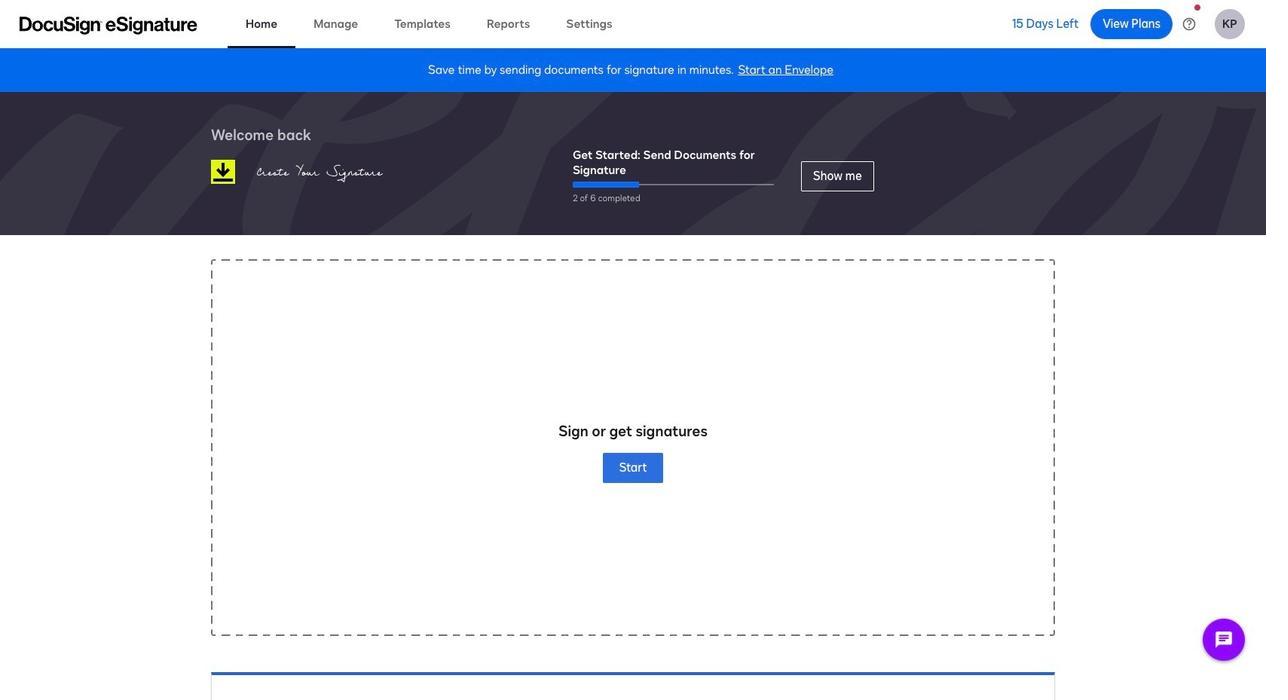 Task type: vqa. For each thing, say whether or not it's contained in the screenshot.
Search Inbox and Folders text field in the right top of the page
no



Task type: locate. For each thing, give the bounding box(es) containing it.
docusign esignature image
[[20, 16, 198, 34]]

docusignlogo image
[[211, 160, 235, 184]]



